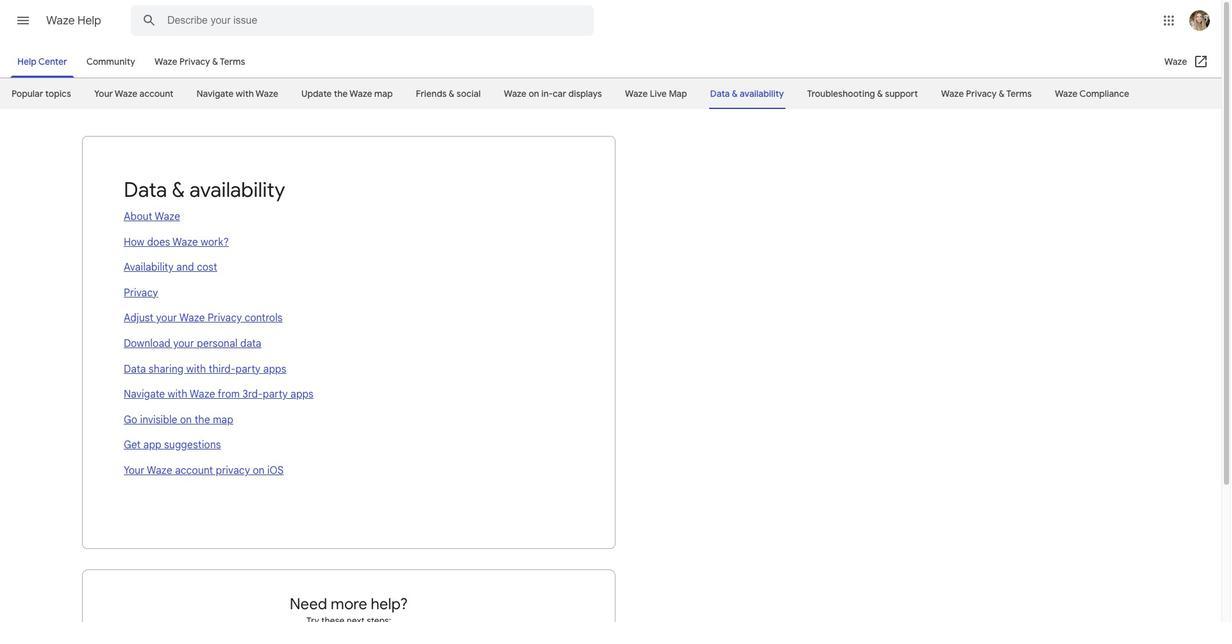Task type: vqa. For each thing, say whether or not it's contained in the screenshot.
Waze for Cities link
no



Task type: locate. For each thing, give the bounding box(es) containing it.
waze privacy & terms link
[[148, 46, 252, 77], [942, 83, 1032, 105]]

support
[[886, 88, 919, 99]]

1 horizontal spatial help
[[77, 13, 101, 28]]

adjust
[[124, 312, 154, 325]]

1 horizontal spatial map
[[375, 88, 393, 99]]

0 vertical spatial with
[[236, 88, 254, 99]]

your for your waze account
[[94, 88, 113, 99]]

1 horizontal spatial data & availability
[[711, 88, 784, 99]]

map
[[669, 88, 687, 99]]

with for navigate with waze
[[236, 88, 254, 99]]

friends & social link
[[416, 83, 481, 105]]

0 vertical spatial help
[[77, 13, 101, 28]]

with
[[236, 88, 254, 99], [186, 363, 206, 376], [168, 388, 188, 401]]

on left the ios
[[253, 464, 265, 477]]

account down community link
[[140, 88, 174, 99]]

0 horizontal spatial terms
[[220, 56, 245, 67]]

0 horizontal spatial the
[[195, 414, 210, 426]]

1 horizontal spatial apps
[[291, 388, 314, 401]]

0 vertical spatial apps
[[263, 363, 286, 376]]

get app suggestions link
[[124, 437, 574, 455]]

0 horizontal spatial navigate
[[124, 388, 165, 401]]

0 vertical spatial navigate
[[197, 88, 234, 99]]

on
[[529, 88, 539, 99], [180, 414, 192, 426], [253, 464, 265, 477]]

navigate
[[197, 88, 234, 99], [124, 388, 165, 401]]

1 vertical spatial apps
[[291, 388, 314, 401]]

data for data sharing with third-party apps link
[[124, 363, 146, 376]]

help
[[77, 13, 101, 28], [17, 56, 36, 67]]

search help center image
[[137, 8, 162, 33]]

1 vertical spatial map
[[213, 414, 233, 426]]

help center
[[17, 56, 67, 67]]

your up the sharing
[[173, 337, 194, 350]]

the right update
[[334, 88, 348, 99]]

0 horizontal spatial account
[[140, 88, 174, 99]]

main menu image
[[15, 13, 31, 28]]

adjust your waze privacy controls link
[[124, 310, 574, 328]]

1 horizontal spatial account
[[175, 464, 213, 477]]

data down download
[[124, 363, 146, 376]]

2 horizontal spatial on
[[529, 88, 539, 99]]

1 vertical spatial data & availability
[[124, 177, 285, 203]]

third-
[[209, 363, 236, 376]]

0 vertical spatial terms
[[220, 56, 245, 67]]

with inside navigate with waze from 3rd-party apps link
[[168, 388, 188, 401]]

data for data & availability 'link'
[[711, 88, 730, 99]]

0 vertical spatial waze privacy & terms
[[155, 56, 245, 67]]

terms
[[220, 56, 245, 67], [1007, 88, 1032, 99]]

waze on in-car displays
[[504, 88, 602, 99]]

&
[[212, 56, 218, 67], [449, 88, 455, 99], [732, 88, 738, 99], [878, 88, 883, 99], [999, 88, 1005, 99], [172, 177, 185, 203]]

1 horizontal spatial waze privacy & terms link
[[942, 83, 1032, 105]]

1 vertical spatial terms
[[1007, 88, 1032, 99]]

1 vertical spatial waze privacy & terms
[[942, 88, 1032, 99]]

update the waze map
[[302, 88, 393, 99]]

your waze account privacy on ios link
[[124, 463, 574, 480]]

account
[[140, 88, 174, 99], [175, 464, 213, 477]]

availability and cost
[[124, 261, 217, 274]]

1 vertical spatial on
[[180, 414, 192, 426]]

community
[[86, 56, 135, 67]]

your waze account privacy on ios
[[124, 464, 284, 477]]

0 vertical spatial data & availability
[[711, 88, 784, 99]]

your
[[156, 312, 177, 325], [173, 337, 194, 350]]

0 vertical spatial on
[[529, 88, 539, 99]]

on left in-
[[529, 88, 539, 99]]

navigate for navigate with waze from 3rd-party apps
[[124, 388, 165, 401]]

data
[[240, 337, 262, 350]]

terms for waze privacy & terms link to the bottom
[[1007, 88, 1032, 99]]

with inside data sharing with third-party apps link
[[186, 363, 206, 376]]

0 vertical spatial availability
[[740, 88, 784, 99]]

data right map
[[711, 88, 730, 99]]

0 vertical spatial waze privacy & terms link
[[148, 46, 252, 77]]

help center link
[[10, 46, 74, 78]]

data
[[711, 88, 730, 99], [124, 177, 167, 203], [124, 363, 146, 376]]

1 horizontal spatial the
[[334, 88, 348, 99]]

cost
[[197, 261, 217, 274]]

the up suggestions
[[195, 414, 210, 426]]

1 horizontal spatial terms
[[1007, 88, 1032, 99]]

waze link
[[1165, 46, 1209, 78]]

update
[[302, 88, 332, 99]]

download your personal data link
[[124, 336, 574, 353]]

data & availability link
[[711, 83, 784, 105]]

help left center
[[17, 56, 36, 67]]

1 vertical spatial waze privacy & terms link
[[942, 83, 1032, 105]]

account down suggestions
[[175, 464, 213, 477]]

0 vertical spatial map
[[375, 88, 393, 99]]

None search field
[[131, 5, 594, 36]]

waze compliance
[[1055, 88, 1130, 99]]

Describe your issue text field
[[167, 6, 562, 35]]

with inside "navigate with waze" link
[[236, 88, 254, 99]]

waze privacy & terms for waze privacy & terms link to the bottom
[[942, 88, 1032, 99]]

0 vertical spatial party
[[236, 363, 261, 376]]

your for personal
[[173, 337, 194, 350]]

1 vertical spatial account
[[175, 464, 213, 477]]

data up about waze
[[124, 177, 167, 203]]

about waze
[[124, 210, 180, 223]]

community link
[[79, 46, 142, 77]]

0 horizontal spatial data & availability
[[124, 177, 285, 203]]

1 vertical spatial your
[[173, 337, 194, 350]]

2 vertical spatial with
[[168, 388, 188, 401]]

on up suggestions
[[180, 414, 192, 426]]

get app suggestions
[[124, 439, 221, 452]]

popular topics link
[[12, 83, 71, 105]]

party right from
[[263, 388, 288, 401]]

1 horizontal spatial your
[[124, 464, 145, 477]]

1 horizontal spatial waze privacy & terms
[[942, 88, 1032, 99]]

0 horizontal spatial on
[[180, 414, 192, 426]]

your right the adjust
[[156, 312, 177, 325]]

1 vertical spatial party
[[263, 388, 288, 401]]

data sharing with third-party apps
[[124, 363, 286, 376]]

map down navigate with waze from 3rd-party apps
[[213, 414, 233, 426]]

0 horizontal spatial waze privacy & terms
[[155, 56, 245, 67]]

apps
[[263, 363, 286, 376], [291, 388, 314, 401]]

map left friends
[[375, 88, 393, 99]]

1 vertical spatial availability
[[190, 177, 285, 203]]

your down get
[[124, 464, 145, 477]]

0 vertical spatial the
[[334, 88, 348, 99]]

2 vertical spatial data
[[124, 363, 146, 376]]

apps right 3rd-
[[291, 388, 314, 401]]

sharing
[[149, 363, 184, 376]]

party down data at the left bottom of the page
[[236, 363, 261, 376]]

1 vertical spatial your
[[124, 464, 145, 477]]

privacy
[[179, 56, 210, 67], [966, 88, 997, 99], [124, 287, 158, 299], [208, 312, 242, 325]]

1 vertical spatial navigate
[[124, 388, 165, 401]]

waze
[[46, 13, 75, 28], [155, 56, 177, 67], [1165, 56, 1188, 67], [115, 88, 138, 99], [256, 88, 278, 99], [350, 88, 372, 99], [504, 88, 527, 99], [625, 88, 648, 99], [942, 88, 964, 99], [1055, 88, 1078, 99], [155, 210, 180, 223], [173, 236, 198, 249], [179, 312, 205, 325], [190, 388, 215, 401], [147, 464, 172, 477]]

waze inside 'link'
[[1055, 88, 1078, 99]]

availability
[[124, 261, 174, 274]]

your waze account
[[94, 88, 174, 99]]

map
[[375, 88, 393, 99], [213, 414, 233, 426]]

0 horizontal spatial party
[[236, 363, 261, 376]]

your for your waze account privacy on ios
[[124, 464, 145, 477]]

about waze link
[[124, 208, 574, 226]]

about
[[124, 210, 152, 223]]

your down community
[[94, 88, 113, 99]]

party
[[236, 363, 261, 376], [263, 388, 288, 401]]

suggestions
[[164, 439, 221, 452]]

work?
[[201, 236, 229, 249]]

waze privacy & terms
[[155, 56, 245, 67], [942, 88, 1032, 99]]

0 horizontal spatial waze privacy & terms link
[[148, 46, 252, 77]]

availability
[[740, 88, 784, 99], [190, 177, 285, 203]]

0 vertical spatial your
[[156, 312, 177, 325]]

1 vertical spatial help
[[17, 56, 36, 67]]

live
[[650, 88, 667, 99]]

0 vertical spatial your
[[94, 88, 113, 99]]

your
[[94, 88, 113, 99], [124, 464, 145, 477]]

the
[[334, 88, 348, 99], [195, 414, 210, 426]]

1 vertical spatial with
[[186, 363, 206, 376]]

1 vertical spatial data
[[124, 177, 167, 203]]

0 horizontal spatial map
[[213, 414, 233, 426]]

help?
[[371, 594, 408, 614]]

account for your waze account privacy on ios
[[175, 464, 213, 477]]

waze on in-car displays link
[[504, 83, 602, 105]]

apps down controls
[[263, 363, 286, 376]]

go
[[124, 414, 137, 426]]

0 horizontal spatial help
[[17, 56, 36, 67]]

0 vertical spatial data
[[711, 88, 730, 99]]

1 horizontal spatial availability
[[740, 88, 784, 99]]

data inside 'link'
[[711, 88, 730, 99]]

data & availability
[[711, 88, 784, 99], [124, 177, 285, 203]]

1 horizontal spatial on
[[253, 464, 265, 477]]

help up community link
[[77, 13, 101, 28]]

0 vertical spatial account
[[140, 88, 174, 99]]

1 horizontal spatial navigate
[[197, 88, 234, 99]]

0 horizontal spatial your
[[94, 88, 113, 99]]



Task type: describe. For each thing, give the bounding box(es) containing it.
navigate with waze link
[[197, 83, 278, 105]]

friends
[[416, 88, 447, 99]]

center
[[38, 56, 67, 67]]

0 horizontal spatial apps
[[263, 363, 286, 376]]

waze compliance link
[[1055, 83, 1130, 105]]

troubleshooting & support
[[808, 88, 919, 99]]

troubleshooting & support link
[[808, 83, 919, 105]]

data sharing with third-party apps link
[[124, 361, 574, 379]]

go invisible on the map
[[124, 414, 233, 426]]

how does waze work?
[[124, 236, 229, 249]]

download your personal data
[[124, 337, 262, 350]]

from
[[218, 388, 240, 401]]

car
[[553, 88, 567, 99]]

navigate with waze from 3rd-party apps link
[[124, 386, 574, 404]]

your for waze
[[156, 312, 177, 325]]

app
[[143, 439, 162, 452]]

navigate with waze from 3rd-party apps
[[124, 388, 314, 401]]

displays
[[569, 88, 602, 99]]

update the waze map link
[[302, 83, 393, 105]]

1 vertical spatial the
[[195, 414, 210, 426]]

waze privacy & terms for waze privacy & terms link to the top
[[155, 56, 245, 67]]

navigate with waze
[[197, 88, 278, 99]]

need more help?
[[290, 594, 408, 614]]

go invisible on the map link
[[124, 412, 574, 429]]

invisible
[[140, 414, 177, 426]]

social
[[457, 88, 481, 99]]

personal
[[197, 337, 238, 350]]

ios
[[267, 464, 284, 477]]

waze live map link
[[625, 83, 687, 105]]

friends & social
[[416, 88, 481, 99]]

0 horizontal spatial availability
[[190, 177, 285, 203]]

topics
[[45, 88, 71, 99]]

navigate for navigate with waze
[[197, 88, 234, 99]]

map inside update the waze map link
[[375, 88, 393, 99]]

1 horizontal spatial party
[[263, 388, 288, 401]]

how does waze work? link
[[124, 234, 574, 252]]

account for your waze account
[[140, 88, 174, 99]]

popular topics
[[12, 88, 71, 99]]

with for navigate with waze from 3rd-party apps
[[168, 388, 188, 401]]

and
[[176, 261, 194, 274]]

does
[[147, 236, 170, 249]]

terms for waze privacy & terms link to the top
[[220, 56, 245, 67]]

privacy
[[216, 464, 250, 477]]

troubleshooting
[[808, 88, 876, 99]]

2 vertical spatial on
[[253, 464, 265, 477]]

download
[[124, 337, 171, 350]]

more
[[331, 594, 367, 614]]

privacy link
[[124, 285, 574, 302]]

compliance
[[1080, 88, 1130, 99]]

waze help link
[[46, 5, 104, 37]]

waze live map
[[625, 88, 687, 99]]

need
[[290, 594, 327, 614]]

availability and cost link
[[124, 259, 574, 277]]

3rd-
[[243, 388, 263, 401]]

your waze account link
[[94, 83, 174, 105]]

get
[[124, 439, 141, 452]]

in-
[[542, 88, 553, 99]]

how
[[124, 236, 145, 249]]

waze help
[[46, 13, 101, 28]]

popular
[[12, 88, 43, 99]]

controls
[[245, 312, 283, 325]]

adjust your waze privacy controls
[[124, 312, 283, 325]]

availability inside 'link'
[[740, 88, 784, 99]]



